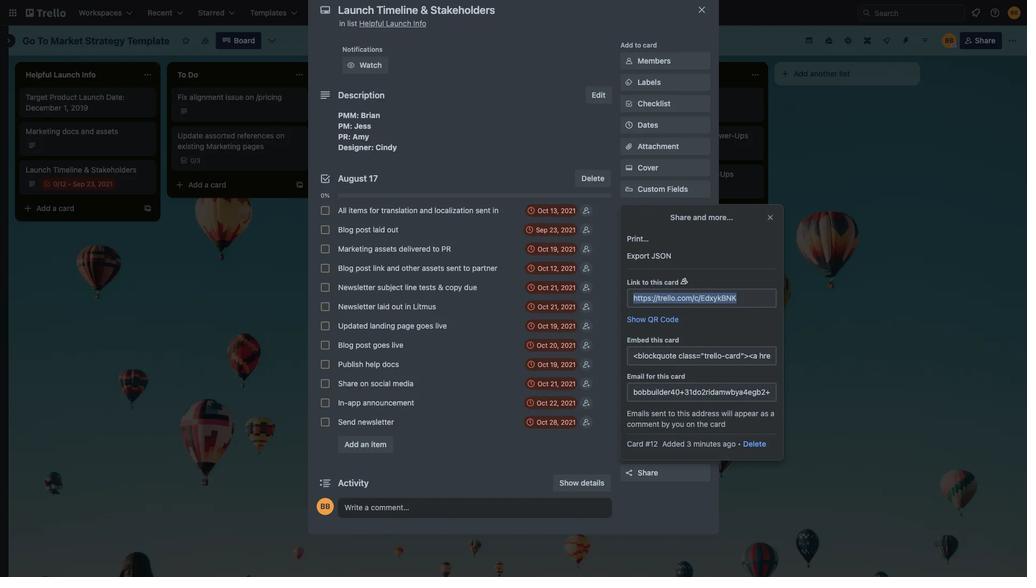 Task type: vqa. For each thing, say whether or not it's contained in the screenshot.
the bottommost attached
no



Task type: locate. For each thing, give the bounding box(es) containing it.
amy
[[353, 132, 369, 141]]

sm image left copy at the right bottom
[[624, 399, 635, 410]]

0 horizontal spatial create from template… image
[[143, 204, 152, 213]]

0 horizontal spatial 13,
[[550, 207, 559, 215]]

oct for to
[[538, 246, 549, 253]]

2021 for in
[[561, 303, 576, 311]]

0 horizontal spatial list
[[347, 19, 357, 28]]

1 horizontal spatial 3
[[687, 440, 691, 449]]

13, up dates "button"
[[660, 108, 669, 115]]

0 horizontal spatial share button
[[621, 465, 710, 482]]

august 17 group
[[317, 201, 612, 432]]

sep down launch timeline & stakeholders
[[73, 180, 85, 188]]

primary element
[[0, 0, 1027, 26]]

embed
[[627, 337, 649, 344]]

helpful launch info link
[[359, 19, 426, 28]]

1 vertical spatial /
[[58, 180, 60, 188]]

target
[[26, 93, 48, 102]]

1 vertical spatial for
[[646, 373, 655, 380]]

sm image inside archive link
[[624, 447, 635, 457]]

oct 19, 2021 for live
[[538, 323, 576, 330]]

2020 down the doc
[[671, 108, 686, 115]]

blog for blog post laid out
[[338, 226, 354, 234]]

1 horizontal spatial sent
[[476, 206, 491, 215]]

power- down messaging doc link
[[710, 131, 735, 140]]

3 sm image from the top
[[624, 378, 635, 388]]

2 horizontal spatial create from template… image
[[751, 209, 760, 217]]

newsletter down link
[[338, 283, 375, 292]]

sm image
[[346, 60, 356, 71], [624, 77, 635, 88], [624, 98, 635, 109], [624, 399, 635, 410]]

notifications
[[342, 45, 383, 53]]

21, for &
[[550, 284, 559, 292]]

on left social
[[360, 380, 369, 388]]

0 vertical spatial oct 19, 2021 button
[[525, 243, 578, 256]]

docs right help
[[382, 360, 399, 369]]

2 vertical spatial oct 19, 2021 button
[[525, 358, 578, 371]]

delete button
[[743, 439, 766, 450]]

in-app announcement
[[338, 399, 414, 408]]

copy
[[445, 283, 462, 292]]

show
[[627, 315, 646, 324], [560, 479, 579, 488]]

19, for pr
[[550, 246, 559, 253]]

sm image for members
[[624, 56, 635, 66]]

& up "0 / 12 • sep 23, 2021"
[[84, 166, 89, 174]]

2 vertical spatial launch
[[26, 166, 51, 174]]

1 vertical spatial newsletter
[[338, 303, 375, 311]]

power- inside "sales training on power-ups" link
[[696, 170, 720, 179]]

marketing inside august 17 group
[[338, 245, 373, 254]]

9,
[[660, 146, 666, 154]]

card
[[643, 41, 657, 49], [362, 127, 378, 136], [211, 181, 226, 189], [59, 204, 74, 213], [666, 208, 682, 217], [664, 279, 679, 286], [665, 337, 679, 344], [671, 373, 685, 380], [514, 386, 530, 395], [710, 420, 726, 429]]

litmus
[[413, 303, 436, 311]]

ago
[[723, 440, 736, 449]]

2 horizontal spatial in
[[493, 206, 499, 215]]

0 horizontal spatial sent
[[446, 264, 461, 273]]

a down the update assorted references on existing marketing pages
[[204, 181, 209, 189]]

add power-ups
[[638, 292, 693, 301]]

card down fields
[[666, 208, 682, 217]]

2 19, from the top
[[550, 323, 559, 330]]

app
[[348, 399, 361, 408]]

1 oct 19, 2021 from the top
[[538, 246, 576, 253]]

1 vertical spatial show
[[560, 479, 579, 488]]

oct for translation
[[538, 207, 549, 215]]

0 vertical spatial •
[[68, 180, 71, 188]]

blog up publish
[[338, 341, 354, 350]]

and left more…
[[693, 213, 707, 222]]

nov left 9,
[[646, 146, 658, 154]]

sep inside sep 23, 2021 button
[[536, 226, 548, 234]]

•
[[68, 180, 71, 188], [738, 440, 741, 449]]

1 horizontal spatial goes
[[416, 322, 433, 331]]

create from template… image for marketing training on power-ups
[[751, 209, 760, 217]]

13, inside button
[[550, 207, 559, 215]]

blog post laid out
[[338, 226, 398, 234]]

update assorted references on existing marketing pages
[[178, 131, 285, 151]]

0 vertical spatial oct 21, 2021 button
[[525, 281, 578, 294]]

add a card button down 0 / 3
[[171, 177, 291, 194]]

sm image inside labels "link"
[[624, 77, 635, 88]]

1 vertical spatial 0
[[54, 180, 58, 188]]

sm image for labels
[[624, 77, 635, 88]]

0 horizontal spatial goes
[[373, 341, 390, 350]]

oct 19, 2021 button for pr
[[525, 243, 578, 256]]

goes down landing at the left of page
[[373, 341, 390, 350]]

share button down 0 notifications 'image' on the right top
[[960, 32, 1002, 49]]

1 horizontal spatial in
[[405, 303, 411, 311]]

custom fields button
[[621, 184, 710, 195]]

nov for sales
[[646, 185, 658, 192]]

share down archive
[[638, 469, 658, 478]]

added
[[662, 440, 685, 449]]

docs inside august 17 group
[[382, 360, 399, 369]]

2 horizontal spatial 23,
[[550, 226, 559, 234]]

sm image left labels
[[624, 77, 635, 88]]

0 horizontal spatial bob builder (bobbuilder40) image
[[942, 33, 957, 48]]

live down litmus
[[435, 322, 447, 331]]

2 vertical spatial blog
[[338, 341, 354, 350]]

1 oct 21, 2021 from the top
[[538, 284, 576, 292]]

power- up print… at the top of the page
[[621, 212, 643, 220]]

1 nov from the top
[[646, 108, 658, 115]]

customize views image
[[267, 35, 277, 46]]

power ups image
[[883, 36, 891, 45]]

on inside august 17 group
[[360, 380, 369, 388]]

2 horizontal spatial sent
[[651, 410, 666, 418]]

goes right page at the left bottom of page
[[416, 322, 433, 331]]

bob builder (bobbuilder40) image
[[1008, 6, 1021, 19], [942, 33, 957, 48]]

sep 23, 2021 button
[[523, 224, 578, 236]]

1 horizontal spatial show
[[627, 315, 646, 324]]

gather customer quotes/testimonials
[[330, 93, 397, 112]]

1 horizontal spatial delete
[[743, 440, 766, 449]]

marketing down december
[[26, 127, 60, 136]]

1 horizontal spatial share button
[[960, 32, 1002, 49]]

23,
[[86, 180, 96, 188], [505, 185, 515, 192], [550, 226, 559, 234]]

1 vertical spatial assets
[[375, 245, 397, 254]]

oct 12, 2021
[[538, 265, 576, 272]]

a down "0 / 12 • sep 23, 2021"
[[52, 204, 57, 213]]

oct inside "button"
[[537, 342, 548, 349]]

this right embed
[[651, 337, 663, 344]]

1 vertical spatial goes
[[373, 341, 390, 350]]

create from template… image
[[295, 181, 304, 189], [143, 204, 152, 213], [751, 209, 760, 217]]

launch left timeline
[[26, 166, 51, 174]]

email
[[482, 347, 500, 356], [627, 373, 645, 380]]

share button down archive link
[[621, 465, 710, 482]]

email inside email newsletter link
[[482, 347, 500, 356]]

add
[[621, 41, 633, 49], [794, 69, 808, 78], [340, 127, 354, 136], [188, 181, 202, 189], [36, 204, 51, 213], [644, 208, 658, 217], [638, 292, 652, 301], [638, 336, 652, 345], [492, 386, 506, 395], [345, 441, 359, 449]]

1 horizontal spatial email
[[627, 373, 645, 380]]

nov inside option
[[646, 185, 658, 192]]

All items for translation and localization sent in checkbox
[[321, 207, 330, 215]]

emails sent to this address will appear as a comment by you on the card
[[627, 410, 775, 429]]

oct 19, 2021 button up oct 20, 2021 "button"
[[525, 320, 578, 333]]

sent for to
[[446, 264, 461, 273]]

2 blog from the top
[[338, 264, 354, 273]]

0 vertical spatial launch
[[386, 19, 411, 28]]

/ for 12
[[58, 180, 60, 188]]

oct 12, 2021 button
[[525, 262, 578, 275]]

out up "marketing assets delivered to pr"
[[387, 226, 398, 234]]

training for sales
[[654, 170, 682, 179]]

/ for 3
[[195, 157, 196, 164]]

add a card button
[[323, 123, 443, 140], [171, 177, 291, 194], [19, 200, 139, 217], [627, 204, 747, 221], [475, 382, 595, 399]]

media
[[393, 380, 414, 388]]

oct 19, 2021 up oct 20, 2021 on the bottom right
[[538, 323, 576, 330]]

a up the confluence
[[660, 208, 664, 217]]

Share on social media checkbox
[[321, 380, 330, 388]]

on down messaging doc link
[[700, 131, 708, 140]]

oct 19, 2021 button up 'oct 12, 2021' button
[[525, 243, 578, 256]]

0 horizontal spatial assets
[[96, 127, 118, 136]]

power- right on
[[696, 170, 720, 179]]

1 vertical spatial 3
[[687, 440, 691, 449]]

help
[[365, 360, 380, 369]]

other
[[402, 264, 420, 273]]

2021 for goes
[[561, 323, 576, 330]]

share on social media
[[338, 380, 414, 388]]

1 21, from the top
[[550, 284, 559, 292]]

power-
[[710, 131, 735, 140], [696, 170, 720, 179], [621, 212, 643, 220], [654, 292, 679, 301]]

sep 23, 2021
[[536, 226, 576, 234]]

Embed this card text field
[[627, 347, 777, 366]]

sm image left archive
[[624, 447, 635, 457]]

training up nov 14, 2020
[[654, 170, 682, 179]]

this up you at right
[[677, 410, 690, 418]]

1 horizontal spatial docs
[[382, 360, 399, 369]]

3 oct 21, 2021 button from the top
[[525, 378, 578, 391]]

0 vertical spatial oct 19, 2021
[[538, 246, 576, 253]]

0 vertical spatial show
[[627, 315, 646, 324]]

add a card for marketing training on power-ups
[[644, 208, 682, 217]]

a right as
[[771, 410, 775, 418]]

add another list
[[794, 69, 850, 78]]

0 vertical spatial live
[[435, 322, 447, 331]]

fields
[[667, 185, 688, 194]]

2 nov from the top
[[646, 146, 658, 154]]

1 vertical spatial bob builder (bobbuilder40) image
[[942, 33, 957, 48]]

send
[[338, 418, 356, 427]]

0 vertical spatial goes
[[416, 322, 433, 331]]

attachment button
[[621, 138, 710, 155]]

Publish help docs checkbox
[[321, 361, 330, 369]]

sm image inside copy link
[[624, 399, 635, 410]]

sm image left cover
[[624, 163, 635, 173]]

2 jul from the top
[[494, 362, 503, 370]]

list left helpful
[[347, 19, 357, 28]]

post up publish help docs
[[356, 341, 371, 350]]

to left pr at the left
[[433, 245, 440, 254]]

nov
[[646, 108, 658, 115], [646, 146, 658, 154], [646, 185, 658, 192]]

2020 inside checkbox
[[668, 146, 683, 154]]

1 vertical spatial oct 21, 2021
[[538, 303, 576, 311]]

a right pm: on the left top of the page
[[356, 127, 361, 136]]

1 vertical spatial sep
[[536, 226, 548, 234]]

23, inside jul 23, 2020 option
[[505, 185, 515, 192]]

jul 31, 2020
[[494, 362, 531, 370]]

sm image left watch
[[346, 60, 356, 71]]

create button
[[310, 4, 347, 21]]

2020 for marketing
[[668, 146, 683, 154]]

out up the updated landing page goes live
[[392, 303, 403, 311]]

sep down oct 13, 2021 button
[[536, 226, 548, 234]]

sm image down add to card
[[624, 56, 635, 66]]

partner
[[472, 264, 498, 273]]

ups
[[735, 131, 748, 140], [720, 170, 734, 179], [643, 212, 655, 220], [679, 292, 693, 301]]

1 vertical spatial launch
[[79, 93, 104, 102]]

4 sm image from the top
[[624, 421, 635, 431]]

card down will
[[710, 420, 726, 429]]

2021 inside "button"
[[561, 342, 576, 349]]

0 vertical spatial delete
[[582, 174, 605, 183]]

21, for litmus
[[550, 303, 559, 311]]

1 oct 21, 2021 button from the top
[[525, 281, 578, 294]]

marketing down assorted
[[206, 142, 241, 151]]

2 vertical spatial oct 21, 2021 button
[[525, 378, 578, 391]]

2 post from the top
[[356, 264, 371, 273]]

2021 for live
[[561, 342, 576, 349]]

show inside show qr code link
[[627, 315, 646, 324]]

sm image inside cover link
[[624, 163, 635, 173]]

0 horizontal spatial 0
[[54, 180, 58, 188]]

newsletter
[[358, 418, 394, 427]]

2 vertical spatial oct 21, 2021
[[538, 380, 576, 388]]

3 nov from the top
[[646, 185, 658, 192]]

this
[[651, 279, 663, 286], [651, 337, 663, 344], [657, 373, 669, 380], [677, 410, 690, 418]]

2 oct 19, 2021 button from the top
[[525, 320, 578, 333]]

nov inside nov 13, 2020 option
[[646, 108, 658, 115]]

card up members
[[643, 41, 657, 49]]

delete right ago
[[743, 440, 766, 449]]

nov down messaging
[[646, 108, 658, 115]]

0%
[[321, 192, 330, 199]]

sm image down actions
[[624, 378, 635, 388]]

0 vertical spatial post
[[356, 226, 371, 234]]

marketing
[[26, 127, 60, 136], [633, 131, 668, 140], [206, 142, 241, 151], [338, 245, 373, 254]]

2020 right 14,
[[671, 185, 686, 192]]

3 oct 19, 2021 button from the top
[[525, 358, 578, 371]]

5 sm image from the top
[[624, 447, 635, 457]]

1 blog from the top
[[338, 226, 354, 234]]

2 vertical spatial newsletter
[[502, 347, 539, 356]]

0 vertical spatial for
[[370, 206, 379, 215]]

messaging doc link
[[633, 92, 758, 103]]

2 sm image from the top
[[624, 163, 635, 173]]

fix
[[178, 93, 187, 102]]

share left show menu 'image' at the top right of page
[[975, 36, 996, 45]]

assets up link
[[375, 245, 397, 254]]

oct 19, 2021 down email newsletter link
[[538, 361, 576, 369]]

add a card button for update assorted references on existing marketing pages
[[171, 177, 291, 194]]

2020 for messaging
[[671, 108, 686, 115]]

1 sm image from the top
[[624, 56, 635, 66]]

sm image left checklist
[[624, 98, 635, 109]]

archive link
[[621, 444, 710, 461]]

2 oct 19, 2021 from the top
[[538, 323, 576, 330]]

sent inside emails sent to this address will appear as a comment by you on the card
[[651, 410, 666, 418]]

page
[[397, 322, 414, 331]]

0 vertical spatial email
[[482, 347, 500, 356]]

jul inside checkbox
[[494, 362, 503, 370]]

1 vertical spatial oct 21, 2021 button
[[525, 301, 578, 314]]

0 vertical spatial 3
[[196, 157, 200, 164]]

google
[[638, 249, 663, 258]]

nov for messaging
[[646, 108, 658, 115]]

and right link
[[387, 264, 400, 273]]

2021 for out
[[561, 226, 576, 234]]

sm image
[[624, 56, 635, 66], [624, 163, 635, 173], [624, 378, 635, 388], [624, 421, 635, 431], [624, 447, 635, 457]]

blog post goes live
[[338, 341, 403, 350]]

sm image inside members link
[[624, 56, 635, 66]]

0 horizontal spatial for
[[370, 206, 379, 215]]

2 vertical spatial oct 19, 2021
[[538, 361, 576, 369]]

1 horizontal spatial /
[[195, 157, 196, 164]]

email for email newsletter
[[482, 347, 500, 356]]

2 vertical spatial sent
[[651, 410, 666, 418]]

newsletter up the updated
[[338, 303, 375, 311]]

sm image inside "watch" button
[[346, 60, 356, 71]]

0 horizontal spatial docs
[[62, 127, 79, 136]]

nov inside nov 9, 2020 checkbox
[[646, 146, 658, 154]]

add a card button down fields
[[627, 204, 747, 221]]

0 vertical spatial blog
[[338, 226, 354, 234]]

link
[[627, 279, 641, 286]]

sm image inside checklist "link"
[[624, 98, 635, 109]]

newsletter up the jul 31, 2020
[[502, 347, 539, 356]]

0 vertical spatial 19,
[[550, 246, 559, 253]]

1 horizontal spatial live
[[435, 322, 447, 331]]

in down jul 23, 2020 option
[[493, 206, 499, 215]]

in down create at the left
[[339, 19, 345, 28]]

13, up sep 23, 2021
[[550, 207, 559, 215]]

as
[[761, 410, 769, 418]]

0 vertical spatial in
[[339, 19, 345, 28]]

0 vertical spatial nov
[[646, 108, 658, 115]]

• right ago
[[738, 440, 741, 449]]

show qr code
[[627, 315, 679, 324]]

sm image inside the 'move' link
[[624, 378, 635, 388]]

1 horizontal spatial list
[[839, 69, 850, 78]]

3 post from the top
[[356, 341, 371, 350]]

oct 20, 2021
[[537, 342, 576, 349]]

delete link
[[575, 170, 611, 187]]

23, inside sep 23, 2021 button
[[550, 226, 559, 234]]

Send newsletter checkbox
[[321, 418, 330, 427]]

0 horizontal spatial show
[[560, 479, 579, 488]]

oct 19, 2021 for pr
[[538, 246, 576, 253]]

2020 right 31,
[[516, 362, 531, 370]]

0 horizontal spatial in
[[339, 19, 345, 28]]

& left the copy
[[438, 283, 443, 292]]

0 vertical spatial list
[[347, 19, 357, 28]]

oct 21, 2021 button for &
[[525, 281, 578, 294]]

0 horizontal spatial &
[[84, 166, 89, 174]]

3 right added
[[687, 440, 691, 449]]

link
[[373, 264, 385, 273]]

sm image inside "make template" link
[[624, 421, 635, 431]]

jul for jul 23, 2020
[[494, 185, 503, 192]]

a
[[356, 127, 361, 136], [204, 181, 209, 189], [52, 204, 57, 213], [660, 208, 664, 217], [508, 386, 512, 395], [771, 410, 775, 418]]

0 horizontal spatial 3
[[196, 157, 200, 164]]

add a card button down "0 / 12 • sep 23, 2021"
[[19, 200, 139, 217]]

show left qr
[[627, 315, 646, 324]]

sm image for watch
[[346, 60, 356, 71]]

live down the updated landing page goes live
[[392, 341, 403, 350]]

move
[[638, 379, 657, 387]]

show inside show details link
[[560, 479, 579, 488]]

on right the issue
[[245, 93, 254, 102]]

sent right localization
[[476, 206, 491, 215]]

0 horizontal spatial •
[[68, 180, 71, 188]]

0 for 0 / 12 • sep 23, 2021
[[54, 180, 58, 188]]

oct 19, 2021 button down email newsletter link
[[525, 358, 578, 371]]

calendar power-up image
[[805, 36, 814, 44]]

Newsletter subject line tests & copy due checkbox
[[321, 284, 330, 292]]

sent
[[476, 206, 491, 215], [446, 264, 461, 273], [651, 410, 666, 418]]

1 post from the top
[[356, 226, 371, 234]]

1 vertical spatial blog
[[338, 264, 354, 273]]

nov for marketing
[[646, 146, 658, 154]]

0 vertical spatial jul
[[494, 185, 503, 192]]

a inside emails sent to this address will appear as a comment by you on the card
[[771, 410, 775, 418]]

• right 12
[[68, 180, 71, 188]]

1 19, from the top
[[550, 246, 559, 253]]

an
[[361, 441, 369, 449]]

on
[[684, 170, 694, 179]]

list right another
[[839, 69, 850, 78]]

nov 9, 2020
[[646, 146, 683, 154]]

In-app announcement checkbox
[[321, 399, 330, 408]]

0 horizontal spatial sep
[[73, 180, 85, 188]]

add a card for marketing docs and assets
[[36, 204, 74, 213]]

strategy
[[85, 35, 125, 46]]

publish help docs
[[338, 360, 399, 369]]

1 vertical spatial docs
[[382, 360, 399, 369]]

make
[[638, 421, 657, 430]]

sent up by
[[651, 410, 666, 418]]

19, left 1
[[550, 361, 559, 369]]

1 oct 19, 2021 button from the top
[[525, 243, 578, 256]]

nov left 14,
[[646, 185, 658, 192]]

customer
[[355, 93, 388, 102]]

make template
[[638, 421, 690, 430]]

Nov 14, 2020 checkbox
[[633, 182, 690, 195]]

None text field
[[333, 0, 686, 19]]

0 vertical spatial 21,
[[550, 284, 559, 292]]

cindy
[[376, 143, 397, 152]]

0 horizontal spatial live
[[392, 341, 403, 350]]

2 oct 21, 2021 from the top
[[538, 303, 576, 311]]

to up template
[[668, 410, 675, 418]]

training up nov 9, 2020
[[670, 131, 698, 140]]

oct for live
[[537, 342, 548, 349]]

0 / 3
[[190, 157, 200, 164]]

1 vertical spatial out
[[392, 303, 403, 311]]

1 horizontal spatial launch
[[79, 93, 104, 102]]

1 vertical spatial live
[[392, 341, 403, 350]]

2 vertical spatial in
[[405, 303, 411, 311]]

post left link
[[356, 264, 371, 273]]

add a card button up 22,
[[475, 382, 595, 399]]

3 19, from the top
[[550, 361, 559, 369]]

0 vertical spatial &
[[84, 166, 89, 174]]

oct for and
[[538, 265, 549, 272]]

messaging
[[633, 93, 671, 102]]

19,
[[550, 246, 559, 253], [550, 323, 559, 330], [550, 361, 559, 369]]

2 oct 21, 2021 button from the top
[[525, 301, 578, 314]]

oct for in
[[538, 303, 549, 311]]

/ down timeline
[[58, 180, 60, 188]]

assets down "target product launch date: december 1, 2019" link
[[96, 127, 118, 136]]

add to card
[[621, 41, 657, 49]]

1 vertical spatial &
[[438, 283, 443, 292]]

marketing docs and assets link
[[26, 126, 150, 137]]

oct 19, 2021 up 'oct 12, 2021'
[[538, 246, 576, 253]]

sm image for move
[[624, 378, 635, 388]]

august 17
[[338, 174, 378, 184]]

1 vertical spatial oct 19, 2021
[[538, 323, 576, 330]]

2 vertical spatial 19,
[[550, 361, 559, 369]]

sm image for checklist
[[624, 98, 635, 109]]

2 horizontal spatial launch
[[386, 19, 411, 28]]

1 vertical spatial sent
[[446, 264, 461, 273]]

launch inside target product launch date: december 1, 2019
[[79, 93, 104, 102]]

13, inside option
[[660, 108, 669, 115]]

open information menu image
[[990, 7, 1000, 18]]

launch up 2019
[[79, 93, 104, 102]]

and
[[81, 127, 94, 136], [420, 206, 433, 215], [693, 213, 707, 222], [387, 264, 400, 273]]

power- inside marketing training on power-ups link
[[710, 131, 735, 140]]

23, for sep 23, 2021
[[550, 226, 559, 234]]

template
[[659, 421, 690, 430]]

0 vertical spatial newsletter
[[338, 283, 375, 292]]

add a card button for marketing docs and assets
[[19, 200, 139, 217]]

1 vertical spatial training
[[654, 170, 682, 179]]

jul inside option
[[494, 185, 503, 192]]

card inside emails sent to this address will appear as a comment by you on the card
[[710, 420, 726, 429]]

1 vertical spatial post
[[356, 264, 371, 273]]

card down 12
[[59, 204, 74, 213]]

marketing down blog post laid out
[[338, 245, 373, 254]]

in left litmus
[[405, 303, 411, 311]]

sales training on power-ups link
[[633, 169, 758, 180]]

training
[[670, 131, 698, 140], [654, 170, 682, 179]]

19, for live
[[550, 323, 559, 330]]

0 vertical spatial sep
[[73, 180, 85, 188]]

3 oct 21, 2021 from the top
[[538, 380, 576, 388]]

1 jul from the top
[[494, 185, 503, 192]]

minutes
[[694, 440, 721, 449]]

add a card button for marketing training on power-ups
[[627, 204, 747, 221]]

23, for jul 23, 2020
[[505, 185, 515, 192]]

email newsletter link
[[482, 347, 606, 357]]

2 21, from the top
[[550, 303, 559, 311]]

marketing down dates
[[633, 131, 668, 140]]

2021 for and
[[561, 265, 576, 272]]

1 vertical spatial list
[[839, 69, 850, 78]]

3 blog from the top
[[338, 341, 354, 350]]



Task type: describe. For each thing, give the bounding box(es) containing it.
on inside emails sent to this address will appear as a comment by you on the card
[[686, 420, 695, 429]]

card up add power-ups
[[664, 279, 679, 286]]

social
[[371, 380, 391, 388]]

move link
[[621, 375, 710, 392]]

blog for blog post link and other assets sent to partner
[[338, 264, 354, 273]]

all items for translation and localization sent in
[[338, 206, 499, 215]]

sm image for copy
[[624, 399, 635, 410]]

automation
[[621, 319, 657, 327]]

add inside add another list button
[[794, 69, 808, 78]]

Nov 13, 2020 checkbox
[[633, 105, 690, 118]]

3 oct 19, 2021 from the top
[[538, 361, 576, 369]]

nov 14, 2020
[[646, 185, 686, 192]]

sm image for archive
[[624, 447, 635, 457]]

gather
[[330, 93, 353, 102]]

13, for nov
[[660, 108, 669, 115]]

stakeholders
[[91, 166, 136, 174]]

doc
[[673, 93, 687, 102]]

marketing training on power-ups
[[633, 131, 748, 140]]

launch timeline & stakeholders link
[[26, 165, 150, 175]]

target product launch date: december 1, 2019
[[26, 93, 125, 112]]

newsletter for newsletter subject line tests & copy due
[[338, 283, 375, 292]]

to right "link"
[[642, 279, 649, 286]]

Blog post link and other assets sent to partner checkbox
[[321, 264, 330, 273]]

a for 'add a card' button related to update assorted references on existing marketing pages
[[204, 181, 209, 189]]

alignment
[[189, 93, 223, 102]]

show for show details
[[560, 479, 579, 488]]

0 notifications image
[[969, 6, 982, 19]]

on inside marketing training on power-ups link
[[700, 131, 708, 140]]

blog for blog post goes live
[[338, 341, 354, 350]]

pmm: brian pm: jess pr: amy designer: cindy
[[338, 111, 397, 152]]

a for marketing training on power-ups 'add a card' button
[[660, 208, 664, 217]]

a for 'add a card' button corresponding to marketing docs and assets
[[52, 204, 57, 213]]

and right translation
[[420, 206, 433, 215]]

Board name text field
[[17, 32, 175, 49]]

dates button
[[621, 117, 710, 134]]

labels
[[638, 78, 661, 87]]

sm image for cover
[[624, 163, 635, 173]]

add inside add an item button
[[345, 441, 359, 449]]

post for link
[[356, 264, 371, 273]]

0 vertical spatial assets
[[96, 127, 118, 136]]

oct 13, 2021
[[538, 207, 576, 215]]

info
[[413, 19, 426, 28]]

create from template… image for update assorted references on existing marketing pages
[[295, 181, 304, 189]]

show qr code link
[[627, 315, 679, 325]]

this inside emails sent to this address will appear as a comment by you on the card
[[677, 410, 690, 418]]

localization
[[435, 206, 474, 215]]

fix alignment issue on /pricing
[[178, 93, 282, 102]]

switch to… image
[[7, 7, 18, 18]]

this up add power-ups
[[651, 279, 663, 286]]

Jul 23, 2020 checkbox
[[482, 182, 535, 195]]

export json link
[[621, 248, 783, 265]]

Nov 9, 2020 checkbox
[[633, 143, 687, 156]]

& inside august 17 group
[[438, 283, 443, 292]]

oct 19, 2021 button for live
[[525, 320, 578, 333]]

13, for oct
[[550, 207, 559, 215]]

item
[[371, 441, 387, 449]]

date:
[[106, 93, 125, 102]]

nov 13, 2020
[[646, 108, 686, 115]]

1 horizontal spatial bob builder (bobbuilder40) image
[[1008, 6, 1021, 19]]

power-ups
[[621, 212, 655, 220]]

to up members
[[635, 41, 641, 49]]

card
[[627, 440, 644, 449]]

1 vertical spatial delete
[[743, 440, 766, 449]]

marketing docs and assets
[[26, 127, 118, 136]]

oct 21, 2021 for &
[[538, 284, 576, 292]]

2021 for to
[[561, 246, 576, 253]]

archive
[[638, 448, 664, 456]]

market
[[51, 35, 83, 46]]

jul for jul 31, 2020
[[494, 362, 503, 370]]

2020 inside checkbox
[[516, 362, 531, 370]]

add an item
[[345, 441, 387, 449]]

2021 for media
[[561, 380, 576, 388]]

12,
[[550, 265, 559, 272]]

checklist
[[638, 99, 671, 108]]

1 horizontal spatial assets
[[375, 245, 397, 254]]

star or unstar board image
[[182, 36, 190, 45]]

3 21, from the top
[[550, 380, 559, 388]]

issue
[[225, 93, 243, 102]]

Link to this card text field
[[627, 289, 777, 308]]

email newsletter
[[482, 347, 539, 356]]

Newsletter laid out in Litmus checkbox
[[321, 303, 330, 311]]

show details
[[560, 479, 605, 488]]

card down the update assorted references on existing marketing pages
[[211, 181, 226, 189]]

oct for tests
[[538, 284, 549, 292]]

august
[[338, 174, 367, 184]]

Jul 31, 2020 checkbox
[[482, 360, 535, 372]]

oct for goes
[[538, 323, 549, 330]]

for inside august 17 group
[[370, 206, 379, 215]]

oct 22, 2021
[[537, 400, 576, 407]]

marketing for marketing training on power-ups
[[633, 131, 668, 140]]

add another list button
[[775, 62, 920, 86]]

2020 for sales
[[671, 185, 686, 192]]

Write a comment text field
[[338, 499, 612, 518]]

post for goes
[[356, 341, 371, 350]]

sent for in
[[476, 206, 491, 215]]

card down the jul 31, 2020
[[514, 386, 530, 395]]

to inside emails sent to this address will appear as a comment by you on the card
[[668, 410, 675, 418]]

0 vertical spatial out
[[387, 226, 398, 234]]

watch
[[360, 61, 382, 70]]

card down the brian
[[362, 127, 378, 136]]

post for laid
[[356, 226, 371, 234]]

oct 21, 2021 for litmus
[[538, 303, 576, 311]]

close popover image
[[766, 213, 775, 222]]

card up email for this card text field
[[671, 373, 685, 380]]

show menu image
[[1007, 35, 1018, 46]]

add inside add power-ups link
[[638, 292, 652, 301]]

newsletter subject line tests & copy due
[[338, 283, 477, 292]]

0 vertical spatial laid
[[373, 226, 385, 234]]

watch button
[[342, 57, 388, 74]]

Email for this card text field
[[627, 383, 777, 402]]

oct for media
[[538, 380, 549, 388]]

marketing for marketing docs and assets
[[26, 127, 60, 136]]

comment
[[627, 420, 659, 429]]

sm image for make template
[[624, 421, 635, 431]]

Search field
[[871, 5, 965, 21]]

create
[[317, 8, 340, 17]]

1 vertical spatial •
[[738, 440, 741, 449]]

14,
[[660, 185, 669, 192]]

2021 for translation
[[561, 207, 576, 215]]

bob builder (bobbuilder40) image
[[317, 499, 334, 516]]

add a card button up cindy
[[323, 123, 443, 140]]

12
[[60, 180, 66, 188]]

to
[[37, 35, 48, 46]]

assorted
[[205, 131, 235, 140]]

template
[[127, 35, 170, 46]]

add button
[[638, 336, 677, 345]]

add power-ups link
[[621, 288, 710, 305]]

20,
[[550, 342, 559, 349]]

0 horizontal spatial 23,
[[86, 180, 96, 188]]

0 for 0 / 3
[[190, 157, 195, 164]]

pmm:
[[338, 111, 359, 120]]

2020 up oct 13, 2021 button
[[516, 185, 532, 192]]

on inside the update assorted references on existing marketing pages
[[276, 131, 285, 140]]

in list helpful launch info
[[339, 19, 426, 28]]

confluence
[[638, 228, 678, 236]]

and down 2019
[[81, 127, 94, 136]]

to left the partner
[[463, 264, 470, 273]]

landing
[[370, 322, 395, 331]]

Marketing assets delivered to PR checkbox
[[321, 245, 330, 254]]

members
[[638, 56, 671, 65]]

a down 31,
[[508, 386, 512, 395]]

Updated landing page goes live checkbox
[[321, 322, 330, 331]]

pages
[[243, 142, 264, 151]]

22,
[[550, 400, 559, 407]]

product
[[50, 93, 77, 102]]

show for show qr code
[[627, 315, 646, 324]]

email for email for this card
[[627, 373, 645, 380]]

custom
[[638, 185, 665, 194]]

delivered
[[399, 245, 431, 254]]

sales
[[633, 170, 652, 179]]

cover
[[638, 163, 659, 172]]

oct 21, 2021 button for litmus
[[525, 301, 578, 314]]

card down code
[[665, 337, 679, 344]]

2 horizontal spatial assets
[[422, 264, 444, 273]]

2019
[[71, 104, 88, 112]]

0 vertical spatial share button
[[960, 32, 1002, 49]]

Blog post laid out checkbox
[[321, 226, 330, 234]]

code
[[661, 315, 679, 324]]

add button button
[[621, 332, 710, 349]]

marketing assets delivered to pr
[[338, 245, 451, 254]]

blog post link and other assets sent to partner
[[338, 264, 498, 273]]

card #12 added 3 minutes ago • delete
[[627, 440, 766, 449]]

add a card for update assorted references on existing marketing pages
[[188, 181, 226, 189]]

create from template… image for marketing docs and assets
[[143, 204, 152, 213]]

search image
[[862, 9, 871, 17]]

list inside button
[[839, 69, 850, 78]]

newsletter for newsletter laid out in litmus
[[338, 303, 375, 311]]

slack
[[638, 270, 657, 279]]

by
[[662, 420, 670, 429]]

0 horizontal spatial delete
[[582, 174, 605, 183]]

marketing for marketing assets delivered to pr
[[338, 245, 373, 254]]

target product launch date: december 1, 2019 link
[[26, 92, 150, 113]]

board link
[[216, 32, 261, 49]]

Blog post goes live checkbox
[[321, 341, 330, 350]]

edit button
[[585, 87, 612, 104]]

1 vertical spatial laid
[[377, 303, 390, 311]]

training for marketing
[[670, 131, 698, 140]]

this right move
[[657, 373, 669, 380]]

newsletter laid out in litmus
[[338, 303, 436, 311]]

more…
[[708, 213, 733, 222]]

oct 28, 2021
[[537, 419, 576, 426]]

share inside august 17 group
[[338, 380, 358, 388]]

translation
[[381, 206, 418, 215]]

updated landing page goes live
[[338, 322, 447, 331]]

export
[[627, 252, 650, 261]]

add inside add button button
[[638, 336, 652, 345]]

on inside fix alignment issue on /pricing link
[[245, 93, 254, 102]]

power- inside add power-ups link
[[654, 292, 679, 301]]

qr
[[648, 315, 659, 324]]

marketing inside the update assorted references on existing marketing pages
[[206, 142, 241, 151]]

2021 for tests
[[561, 284, 576, 292]]

share up the confluence
[[670, 213, 691, 222]]

workspace visible image
[[201, 36, 209, 45]]

timeline
[[53, 166, 82, 174]]

1,
[[64, 104, 69, 112]]

a for 'add a card' button above cindy
[[356, 127, 361, 136]]



